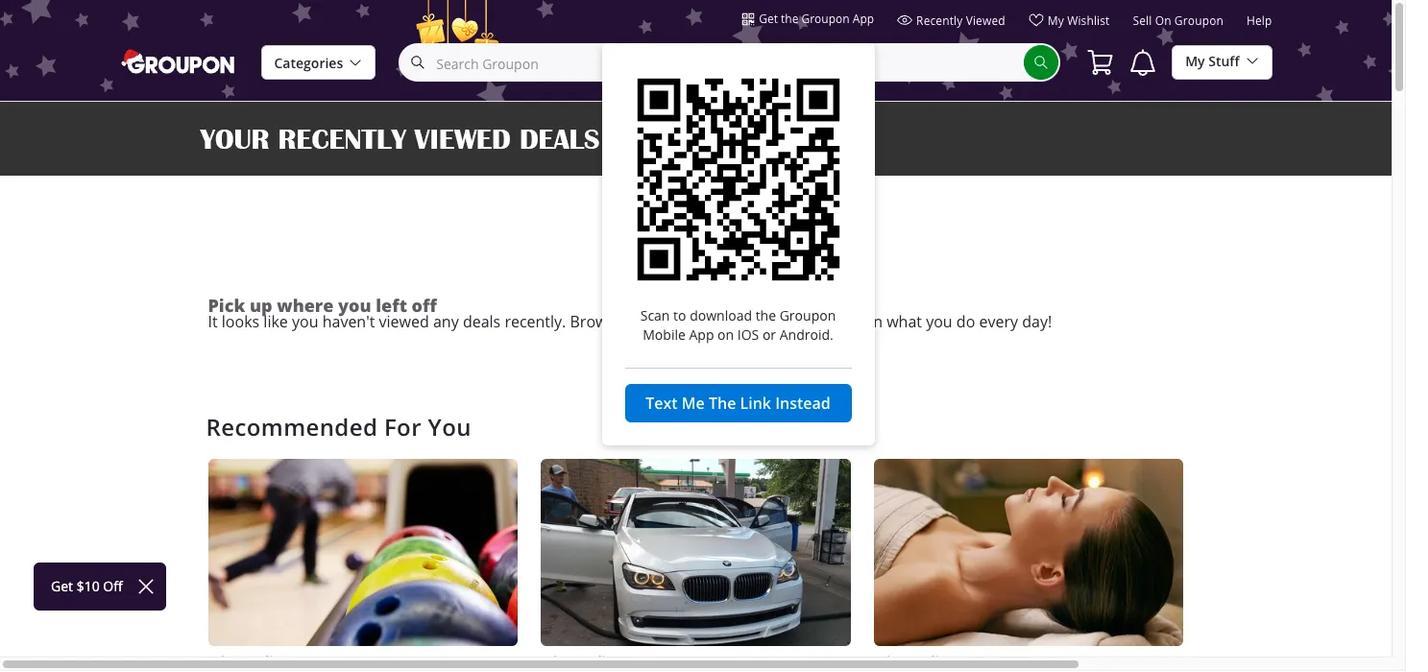 Task type: vqa. For each thing, say whether or not it's contained in the screenshot.
second Sponsored from the top
no



Task type: locate. For each thing, give the bounding box(es) containing it.
1 trending from the left
[[231, 652, 289, 671]]

save
[[694, 311, 726, 332]]

1 horizontal spatial trending
[[564, 652, 622, 671]]

search element
[[1024, 45, 1059, 80]]

browse
[[570, 311, 624, 332]]

to left '$100'
[[753, 311, 767, 332]]

sell on groupon link
[[1133, 12, 1224, 36]]

0 horizontal spatial app
[[689, 326, 714, 344]]

to right scan
[[674, 307, 687, 325]]

0 horizontal spatial trending link
[[208, 459, 518, 672]]

you left do
[[926, 311, 953, 332]]

qr code image
[[625, 66, 852, 293]]

where
[[277, 294, 334, 317]]

0 vertical spatial app
[[853, 11, 875, 26]]

on
[[1156, 12, 1172, 28], [864, 311, 883, 332], [718, 326, 734, 344]]

the
[[781, 11, 799, 26], [756, 307, 776, 325]]

1 horizontal spatial my
[[1186, 52, 1206, 70]]

$100
[[771, 311, 807, 332]]

the up or
[[756, 307, 776, 325]]

looks
[[222, 311, 260, 332]]

app inside scan to download the groupon mobile app on ios or android.
[[689, 326, 714, 344]]

instead
[[776, 393, 831, 414]]

haven't
[[323, 311, 375, 332]]

1 vertical spatial app
[[689, 326, 714, 344]]

2 trending from the left
[[564, 652, 622, 671]]

1 vertical spatial the
[[756, 307, 776, 325]]

up
[[250, 294, 273, 317], [730, 311, 749, 332]]

my left stuff
[[1186, 52, 1206, 70]]

0 horizontal spatial on
[[718, 326, 734, 344]]

or
[[763, 326, 776, 344]]

my
[[1048, 12, 1065, 28], [1186, 52, 1206, 70]]

up right "save"
[[730, 311, 749, 332]]

you left left
[[338, 294, 371, 317]]

app inside button
[[853, 11, 875, 26]]

do
[[957, 311, 976, 332]]

get
[[759, 11, 778, 26]]

my wishlist link
[[1029, 12, 1110, 36]]

0 horizontal spatial my
[[1048, 12, 1065, 28]]

2 horizontal spatial you
[[926, 311, 953, 332]]

groupon inside button
[[802, 11, 850, 26]]

text me the link instead link
[[625, 384, 852, 423]]

recommended for you
[[206, 412, 472, 443]]

2 horizontal spatial trending link
[[874, 459, 1184, 672]]

get the groupon app
[[759, 11, 875, 26]]

to
[[674, 307, 687, 325], [675, 311, 690, 332], [753, 311, 767, 332]]

notifications inbox image
[[1128, 47, 1159, 78]]

up right pick on the left top of page
[[250, 294, 273, 317]]

0 horizontal spatial trending
[[231, 652, 289, 671]]

for
[[384, 412, 422, 443]]

viewed
[[379, 311, 429, 332]]

groupon up android.
[[780, 307, 836, 325]]

my left wishlist
[[1048, 12, 1065, 28]]

my inside button
[[1186, 52, 1206, 70]]

my stuff
[[1186, 52, 1240, 70]]

scan
[[641, 307, 670, 325]]

0 vertical spatial my
[[1048, 12, 1065, 28]]

wishlist
[[1068, 12, 1110, 28]]

Charlotte search field
[[713, 45, 1024, 80]]

1 horizontal spatial the
[[781, 11, 799, 26]]

2 horizontal spatial on
[[1156, 12, 1172, 28]]

app down download
[[689, 326, 714, 344]]

the right get
[[781, 11, 799, 26]]

1 vertical spatial my
[[1186, 52, 1206, 70]]

on left what
[[864, 311, 883, 332]]

to left "save"
[[675, 311, 690, 332]]

trending
[[231, 652, 289, 671], [564, 652, 622, 671], [897, 652, 955, 671]]

0 vertical spatial the
[[781, 11, 799, 26]]

recently
[[917, 12, 963, 28]]

you right like
[[292, 311, 319, 332]]

groupon right get
[[802, 11, 850, 26]]

below
[[628, 311, 671, 332]]

stuff
[[1209, 52, 1240, 70]]

off
[[412, 294, 437, 317]]

to inside scan to download the groupon mobile app on ios or android.
[[674, 307, 687, 325]]

on inside pick up where you left off it looks like you haven't viewed any deals recently. browse below to save up to $100 a week on what you do every day!
[[864, 311, 883, 332]]

on right "sell"
[[1156, 12, 1172, 28]]

you
[[338, 294, 371, 317], [292, 311, 319, 332], [926, 311, 953, 332]]

1 horizontal spatial on
[[864, 311, 883, 332]]

trending link
[[208, 459, 518, 672], [541, 459, 851, 672], [874, 459, 1184, 672]]

it
[[208, 311, 218, 332]]

left
[[376, 294, 407, 317]]

1 horizontal spatial app
[[853, 11, 875, 26]]

app
[[853, 11, 875, 26], [689, 326, 714, 344]]

you
[[428, 412, 472, 443]]

2 horizontal spatial trending
[[897, 652, 955, 671]]

the inside scan to download the groupon mobile app on ios or android.
[[756, 307, 776, 325]]

groupon up my stuff
[[1175, 12, 1224, 28]]

groupon for the
[[802, 11, 850, 26]]

text me the link instead
[[646, 393, 831, 414]]

0 horizontal spatial up
[[250, 294, 273, 317]]

on down download
[[718, 326, 734, 344]]

0 horizontal spatial the
[[756, 307, 776, 325]]

groupon
[[802, 11, 850, 26], [1175, 12, 1224, 28], [780, 307, 836, 325]]

app up charlotte "search box" on the right
[[853, 11, 875, 26]]

recently viewed
[[917, 12, 1006, 28]]

recommended
[[206, 412, 378, 443]]

1 horizontal spatial trending link
[[541, 459, 851, 672]]

sell
[[1133, 12, 1152, 28]]

ios
[[738, 326, 759, 344]]

pick up where you left off it looks like you haven't viewed any deals recently. browse below to save up to $100 a week on what you do every day!
[[208, 294, 1052, 332]]

android.
[[780, 326, 834, 344]]

Search Groupon search field
[[399, 43, 1061, 82]]

help link
[[1247, 12, 1273, 36]]

categories
[[274, 54, 343, 72]]

deals
[[463, 311, 501, 332]]



Task type: describe. For each thing, give the bounding box(es) containing it.
a
[[811, 311, 819, 332]]

2 trending link from the left
[[541, 459, 851, 672]]

Search Groupon search field
[[401, 45, 712, 80]]

me
[[682, 393, 705, 414]]

groupon inside scan to download the groupon mobile app on ios or android.
[[780, 307, 836, 325]]

1 horizontal spatial up
[[730, 311, 749, 332]]

week
[[823, 311, 860, 332]]

on inside sell on groupon link
[[1156, 12, 1172, 28]]

my stuff button
[[1172, 44, 1273, 80]]

my for my stuff
[[1186, 52, 1206, 70]]

mobile
[[643, 326, 686, 344]]

pick
[[208, 294, 245, 317]]

what
[[887, 311, 922, 332]]

the
[[709, 393, 736, 414]]

link
[[740, 393, 772, 414]]

day!
[[1023, 311, 1052, 332]]

1 horizontal spatial you
[[338, 294, 371, 317]]

my wishlist
[[1048, 12, 1110, 28]]

on inside scan to download the groupon mobile app on ios or android.
[[718, 326, 734, 344]]

0 horizontal spatial you
[[292, 311, 319, 332]]

3 trending link from the left
[[874, 459, 1184, 672]]

categories button
[[261, 45, 376, 81]]

download
[[690, 307, 752, 325]]

get the groupon app button
[[742, 10, 875, 27]]

like
[[264, 311, 288, 332]]

search image
[[1034, 55, 1049, 70]]

text
[[646, 393, 678, 414]]

recently viewed link
[[898, 12, 1006, 36]]

viewed
[[966, 12, 1006, 28]]

1 trending link from the left
[[208, 459, 518, 672]]

every
[[980, 311, 1019, 332]]

groupon for on
[[1175, 12, 1224, 28]]

3 trending from the left
[[897, 652, 955, 671]]

the inside button
[[781, 11, 799, 26]]

groupon image
[[120, 48, 238, 74]]

sell on groupon
[[1133, 12, 1224, 28]]

scan to download the groupon mobile app on ios or android.
[[641, 307, 836, 344]]

my for my wishlist
[[1048, 12, 1065, 28]]

recently.
[[505, 311, 566, 332]]

help
[[1247, 12, 1273, 28]]

any
[[433, 311, 459, 332]]



